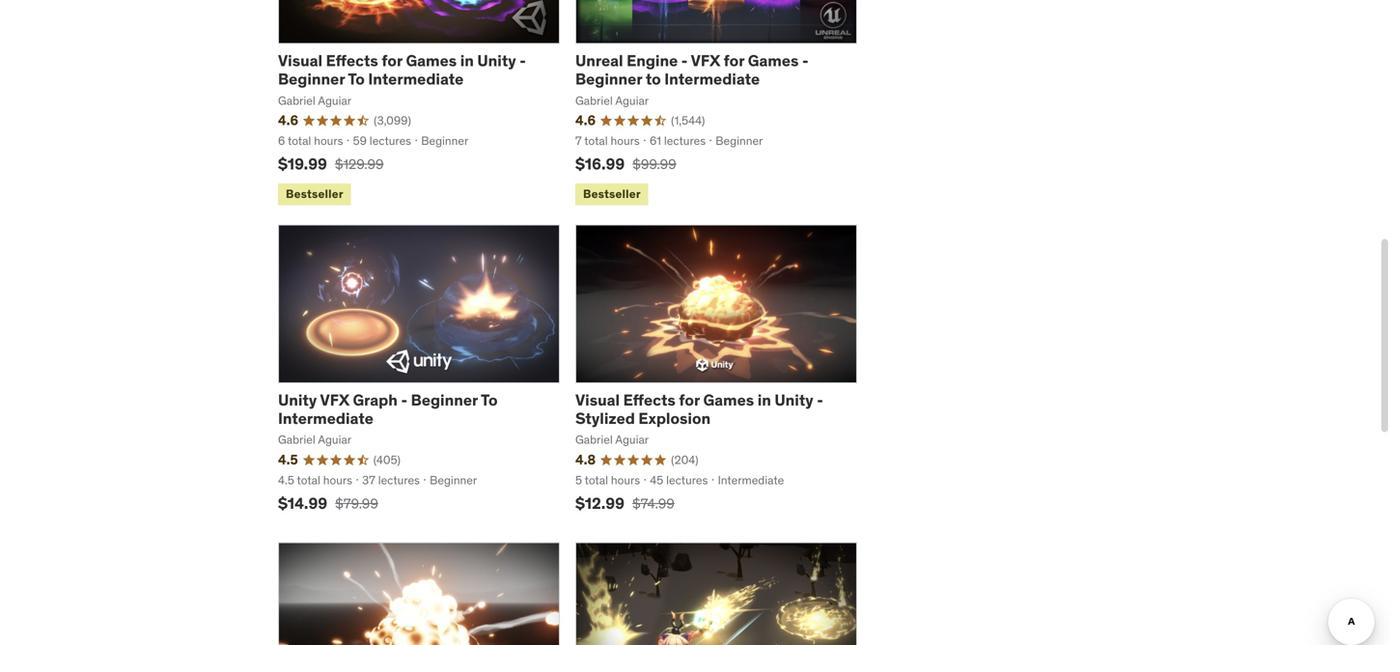 Task type: vqa. For each thing, say whether or not it's contained in the screenshot.
5
yes



Task type: describe. For each thing, give the bounding box(es) containing it.
intermediate right 45 lectures
[[718, 472, 784, 487]]

37
[[362, 472, 375, 487]]

lectures for $12.99
[[666, 472, 708, 487]]

gabriel inside visual effects for games in unity - beginner to intermediate gabriel aguiar
[[278, 93, 315, 108]]

beginner inside visual effects for games in unity - beginner to intermediate gabriel aguiar
[[278, 69, 345, 89]]

(1,544)
[[671, 113, 705, 128]]

61 lectures
[[650, 133, 706, 148]]

engine
[[627, 51, 678, 70]]

- for explosion
[[817, 390, 824, 410]]

total for $14.99
[[297, 472, 320, 487]]

visual for stylized
[[575, 390, 620, 410]]

beginner right 61 lectures at the top of page
[[716, 133, 763, 148]]

405 reviews element
[[373, 452, 401, 468]]

6
[[278, 133, 285, 148]]

unity for gabriel
[[775, 390, 814, 410]]

effects for to
[[326, 51, 378, 70]]

for inside unreal engine - vfx for games - beginner to intermediate gabriel aguiar
[[724, 51, 745, 70]]

lectures for $19.99
[[370, 133, 411, 148]]

gabriel inside visual effects for games in unity - stylized explosion gabriel aguiar
[[575, 432, 613, 447]]

explosion
[[639, 408, 711, 428]]

visual effects for games in unity - beginner to intermediate gabriel aguiar
[[278, 51, 526, 108]]

$12.99 $74.99
[[575, 494, 675, 513]]

lectures for $14.99
[[378, 472, 420, 487]]

37 lectures
[[362, 472, 420, 487]]

aguiar inside unreal engine - vfx for games - beginner to intermediate gabriel aguiar
[[615, 93, 649, 108]]

59
[[353, 133, 367, 148]]

$14.99 $79.99
[[278, 494, 378, 513]]

4.5 for 4.5
[[278, 451, 298, 468]]

hours for $16.99
[[611, 133, 640, 148]]

games for explosion
[[703, 390, 754, 410]]

4.8
[[575, 451, 596, 468]]

gabriel inside unreal engine - vfx for games - beginner to intermediate gabriel aguiar
[[575, 93, 613, 108]]

gabriel inside unity vfx graph - beginner to intermediate gabriel aguiar
[[278, 432, 315, 447]]

$12.99
[[575, 494, 625, 513]]

4.6 for visual effects for games in unity - beginner to intermediate
[[278, 112, 299, 129]]

unity vfx graph - beginner to intermediate link
[[278, 390, 498, 428]]

games inside unreal engine - vfx for games - beginner to intermediate gabriel aguiar
[[748, 51, 799, 70]]

visual effects for games in unity - stylized explosion link
[[575, 390, 824, 428]]

bestseller for $19.99
[[286, 187, 343, 202]]

6 total hours
[[278, 133, 343, 148]]

7
[[575, 133, 582, 148]]

bestseller for $16.99
[[583, 187, 641, 202]]

vfx inside unreal engine - vfx for games - beginner to intermediate gabriel aguiar
[[691, 51, 720, 70]]



Task type: locate. For each thing, give the bounding box(es) containing it.
graph
[[353, 390, 398, 410]]

vfx inside unity vfx graph - beginner to intermediate gabriel aguiar
[[320, 390, 349, 410]]

in for to
[[460, 51, 474, 70]]

gabriel
[[278, 93, 315, 108], [575, 93, 613, 108], [278, 432, 315, 447], [575, 432, 613, 447]]

effects up (3,099)
[[326, 51, 378, 70]]

1 horizontal spatial visual
[[575, 390, 620, 410]]

total for $19.99
[[288, 133, 311, 148]]

for up (204) at bottom
[[679, 390, 700, 410]]

for right engine
[[724, 51, 745, 70]]

0 horizontal spatial 4.6
[[278, 112, 299, 129]]

$74.99
[[632, 495, 675, 512]]

1 horizontal spatial effects
[[623, 390, 676, 410]]

4.6 up 7
[[575, 112, 596, 129]]

aguiar down to
[[615, 93, 649, 108]]

4.5 up $14.99
[[278, 472, 294, 487]]

intermediate up (1,544)
[[665, 69, 760, 89]]

1 horizontal spatial for
[[679, 390, 700, 410]]

bestseller down $19.99
[[286, 187, 343, 202]]

beginner right the graph
[[411, 390, 478, 410]]

to inside visual effects for games in unity - beginner to intermediate gabriel aguiar
[[348, 69, 365, 89]]

stylized
[[575, 408, 635, 428]]

1 vertical spatial visual
[[575, 390, 620, 410]]

2 bestseller from the left
[[583, 187, 641, 202]]

1 4.6 from the left
[[278, 112, 299, 129]]

3099 reviews element
[[374, 113, 411, 129]]

to
[[348, 69, 365, 89], [481, 390, 498, 410]]

visual effects for games in unity - beginner to intermediate link
[[278, 51, 526, 89]]

lectures down 405 reviews element
[[378, 472, 420, 487]]

0 horizontal spatial unity
[[278, 390, 317, 410]]

unity for intermediate
[[477, 51, 516, 70]]

204 reviews element
[[671, 452, 699, 468]]

aguiar inside unity vfx graph - beginner to intermediate gabriel aguiar
[[318, 432, 352, 447]]

gabriel up 4.5 total hours
[[278, 432, 315, 447]]

4.5 up 4.5 total hours
[[278, 451, 298, 468]]

0 horizontal spatial in
[[460, 51, 474, 70]]

1 horizontal spatial to
[[481, 390, 498, 410]]

$99.99
[[633, 156, 677, 173]]

- inside visual effects for games in unity - stylized explosion gabriel aguiar
[[817, 390, 824, 410]]

visual
[[278, 51, 323, 70], [575, 390, 620, 410]]

2 4.6 from the left
[[575, 112, 596, 129]]

1 bestseller from the left
[[286, 187, 343, 202]]

for up (3,099)
[[382, 51, 403, 70]]

visual inside visual effects for games in unity - stylized explosion gabriel aguiar
[[575, 390, 620, 410]]

7 total hours
[[575, 133, 640, 148]]

in
[[460, 51, 474, 70], [758, 390, 771, 410]]

to
[[646, 69, 661, 89]]

intermediate up (3,099)
[[368, 69, 464, 89]]

1 horizontal spatial 4.6
[[575, 112, 596, 129]]

0 vertical spatial in
[[460, 51, 474, 70]]

-
[[520, 51, 526, 70], [681, 51, 688, 70], [802, 51, 809, 70], [401, 390, 408, 410], [817, 390, 824, 410]]

visual effects for games in unity - stylized explosion gabriel aguiar
[[575, 390, 824, 447]]

games
[[406, 51, 457, 70], [748, 51, 799, 70], [703, 390, 754, 410]]

0 horizontal spatial bestseller
[[286, 187, 343, 202]]

aguiar down stylized
[[615, 432, 649, 447]]

unity inside visual effects for games in unity - beginner to intermediate gabriel aguiar
[[477, 51, 516, 70]]

effects inside visual effects for games in unity - stylized explosion gabriel aguiar
[[623, 390, 676, 410]]

aguiar
[[318, 93, 352, 108], [615, 93, 649, 108], [318, 432, 352, 447], [615, 432, 649, 447]]

1 vertical spatial vfx
[[320, 390, 349, 410]]

games inside visual effects for games in unity - beginner to intermediate gabriel aguiar
[[406, 51, 457, 70]]

for for explosion
[[679, 390, 700, 410]]

unity
[[477, 51, 516, 70], [278, 390, 317, 410], [775, 390, 814, 410]]

to inside unity vfx graph - beginner to intermediate gabriel aguiar
[[481, 390, 498, 410]]

lectures down 204 reviews element
[[666, 472, 708, 487]]

0 vertical spatial vfx
[[691, 51, 720, 70]]

beginner inside unity vfx graph - beginner to intermediate gabriel aguiar
[[411, 390, 478, 410]]

total up $14.99
[[297, 472, 320, 487]]

1 horizontal spatial unity
[[477, 51, 516, 70]]

intermediate inside unity vfx graph - beginner to intermediate gabriel aguiar
[[278, 408, 374, 428]]

- for to
[[520, 51, 526, 70]]

2 horizontal spatial unity
[[775, 390, 814, 410]]

unreal engine - vfx for games - beginner to intermediate link
[[575, 51, 809, 89]]

visual inside visual effects for games in unity - beginner to intermediate gabriel aguiar
[[278, 51, 323, 70]]

for inside visual effects for games in unity - beginner to intermediate gabriel aguiar
[[382, 51, 403, 70]]

1 horizontal spatial vfx
[[691, 51, 720, 70]]

0 vertical spatial visual
[[278, 51, 323, 70]]

in inside visual effects for games in unity - beginner to intermediate gabriel aguiar
[[460, 51, 474, 70]]

1 vertical spatial effects
[[623, 390, 676, 410]]

lectures for $16.99
[[664, 133, 706, 148]]

games for to
[[406, 51, 457, 70]]

hours for $14.99
[[323, 472, 352, 487]]

vfx
[[691, 51, 720, 70], [320, 390, 349, 410]]

games inside visual effects for games in unity - stylized explosion gabriel aguiar
[[703, 390, 754, 410]]

lectures down the 1544 reviews element
[[664, 133, 706, 148]]

- inside visual effects for games in unity - beginner to intermediate gabriel aguiar
[[520, 51, 526, 70]]

$129.99
[[335, 156, 384, 173]]

effects up (204) at bottom
[[623, 390, 676, 410]]

visual up 6 total hours in the left of the page
[[278, 51, 323, 70]]

beginner left to
[[575, 69, 642, 89]]

lectures
[[370, 133, 411, 148], [664, 133, 706, 148], [378, 472, 420, 487], [666, 472, 708, 487]]

effects for explosion
[[623, 390, 676, 410]]

unity vfx graph - beginner to intermediate gabriel aguiar
[[278, 390, 498, 447]]

4.6 up 6
[[278, 112, 299, 129]]

intermediate inside unreal engine - vfx for games - beginner to intermediate gabriel aguiar
[[665, 69, 760, 89]]

unity inside unity vfx graph - beginner to intermediate gabriel aguiar
[[278, 390, 317, 410]]

bestseller down $16.99
[[583, 187, 641, 202]]

4.6
[[278, 112, 299, 129], [575, 112, 596, 129]]

total
[[288, 133, 311, 148], [584, 133, 608, 148], [297, 472, 320, 487], [585, 472, 608, 487]]

$14.99
[[278, 494, 327, 513]]

45 lectures
[[650, 472, 708, 487]]

1 vertical spatial in
[[758, 390, 771, 410]]

0 horizontal spatial to
[[348, 69, 365, 89]]

aguiar inside visual effects for games in unity - beginner to intermediate gabriel aguiar
[[318, 93, 352, 108]]

59 lectures
[[353, 133, 411, 148]]

0 horizontal spatial vfx
[[320, 390, 349, 410]]

hours for $12.99
[[611, 472, 640, 487]]

$79.99
[[335, 495, 378, 512]]

total right 5
[[585, 472, 608, 487]]

hours up $14.99 $79.99
[[323, 472, 352, 487]]

vfx right engine
[[691, 51, 720, 70]]

4.5 for 4.5 total hours
[[278, 472, 294, 487]]

1 vertical spatial 4.5
[[278, 472, 294, 487]]

hours up $19.99 $129.99
[[314, 133, 343, 148]]

1544 reviews element
[[671, 113, 705, 129]]

$19.99
[[278, 154, 327, 174]]

bestseller
[[286, 187, 343, 202], [583, 187, 641, 202]]

total for $12.99
[[585, 472, 608, 487]]

in inside visual effects for games in unity - stylized explosion gabriel aguiar
[[758, 390, 771, 410]]

61
[[650, 133, 661, 148]]

0 vertical spatial 4.5
[[278, 451, 298, 468]]

1 vertical spatial to
[[481, 390, 498, 410]]

4.5
[[278, 451, 298, 468], [278, 472, 294, 487]]

2 horizontal spatial for
[[724, 51, 745, 70]]

for inside visual effects for games in unity - stylized explosion gabriel aguiar
[[679, 390, 700, 410]]

1 4.5 from the top
[[278, 451, 298, 468]]

beginner inside unreal engine - vfx for games - beginner to intermediate gabriel aguiar
[[575, 69, 642, 89]]

45
[[650, 472, 664, 487]]

beginner right 37 lectures
[[430, 472, 477, 487]]

unreal
[[575, 51, 623, 70]]

intermediate
[[368, 69, 464, 89], [665, 69, 760, 89], [278, 408, 374, 428], [718, 472, 784, 487]]

5 total hours
[[575, 472, 640, 487]]

hours up "$16.99 $99.99"
[[611, 133, 640, 148]]

$16.99
[[575, 154, 625, 174]]

in for explosion
[[758, 390, 771, 410]]

effects
[[326, 51, 378, 70], [623, 390, 676, 410]]

aguiar up 4.5 total hours
[[318, 432, 352, 447]]

$19.99 $129.99
[[278, 154, 384, 174]]

(405)
[[373, 452, 401, 467]]

1 horizontal spatial bestseller
[[583, 187, 641, 202]]

vfx left the graph
[[320, 390, 349, 410]]

intermediate up 4.5 total hours
[[278, 408, 374, 428]]

4.6 for unreal engine - vfx for games - beginner to intermediate
[[575, 112, 596, 129]]

1 horizontal spatial in
[[758, 390, 771, 410]]

beginner right the 59 lectures in the top left of the page
[[421, 133, 469, 148]]

hours
[[314, 133, 343, 148], [611, 133, 640, 148], [323, 472, 352, 487], [611, 472, 640, 487]]

total for $16.99
[[584, 133, 608, 148]]

(3,099)
[[374, 113, 411, 128]]

lectures down 3099 reviews element
[[370, 133, 411, 148]]

for
[[382, 51, 403, 70], [724, 51, 745, 70], [679, 390, 700, 410]]

$16.99 $99.99
[[575, 154, 677, 174]]

visual for beginner
[[278, 51, 323, 70]]

for for to
[[382, 51, 403, 70]]

0 horizontal spatial effects
[[326, 51, 378, 70]]

aguiar up 6 total hours in the left of the page
[[318, 93, 352, 108]]

0 horizontal spatial visual
[[278, 51, 323, 70]]

unity inside visual effects for games in unity - stylized explosion gabriel aguiar
[[775, 390, 814, 410]]

2 4.5 from the top
[[278, 472, 294, 487]]

beginner
[[278, 69, 345, 89], [575, 69, 642, 89], [421, 133, 469, 148], [716, 133, 763, 148], [411, 390, 478, 410], [430, 472, 477, 487]]

- inside unity vfx graph - beginner to intermediate gabriel aguiar
[[401, 390, 408, 410]]

gabriel up 4.8
[[575, 432, 613, 447]]

5
[[575, 472, 582, 487]]

0 vertical spatial effects
[[326, 51, 378, 70]]

beginner up 6 total hours in the left of the page
[[278, 69, 345, 89]]

hours for $19.99
[[314, 133, 343, 148]]

visual up 4.8
[[575, 390, 620, 410]]

0 horizontal spatial for
[[382, 51, 403, 70]]

unreal engine - vfx for games - beginner to intermediate gabriel aguiar
[[575, 51, 809, 108]]

4.5 total hours
[[278, 472, 352, 487]]

- for to
[[802, 51, 809, 70]]

(204)
[[671, 452, 699, 467]]

0 vertical spatial to
[[348, 69, 365, 89]]

total right 6
[[288, 133, 311, 148]]

intermediate inside visual effects for games in unity - beginner to intermediate gabriel aguiar
[[368, 69, 464, 89]]

gabriel down unreal
[[575, 93, 613, 108]]

gabriel up 6 total hours in the left of the page
[[278, 93, 315, 108]]

effects inside visual effects for games in unity - beginner to intermediate gabriel aguiar
[[326, 51, 378, 70]]

hours up $12.99 $74.99
[[611, 472, 640, 487]]

total right 7
[[584, 133, 608, 148]]

aguiar inside visual effects for games in unity - stylized explosion gabriel aguiar
[[615, 432, 649, 447]]



